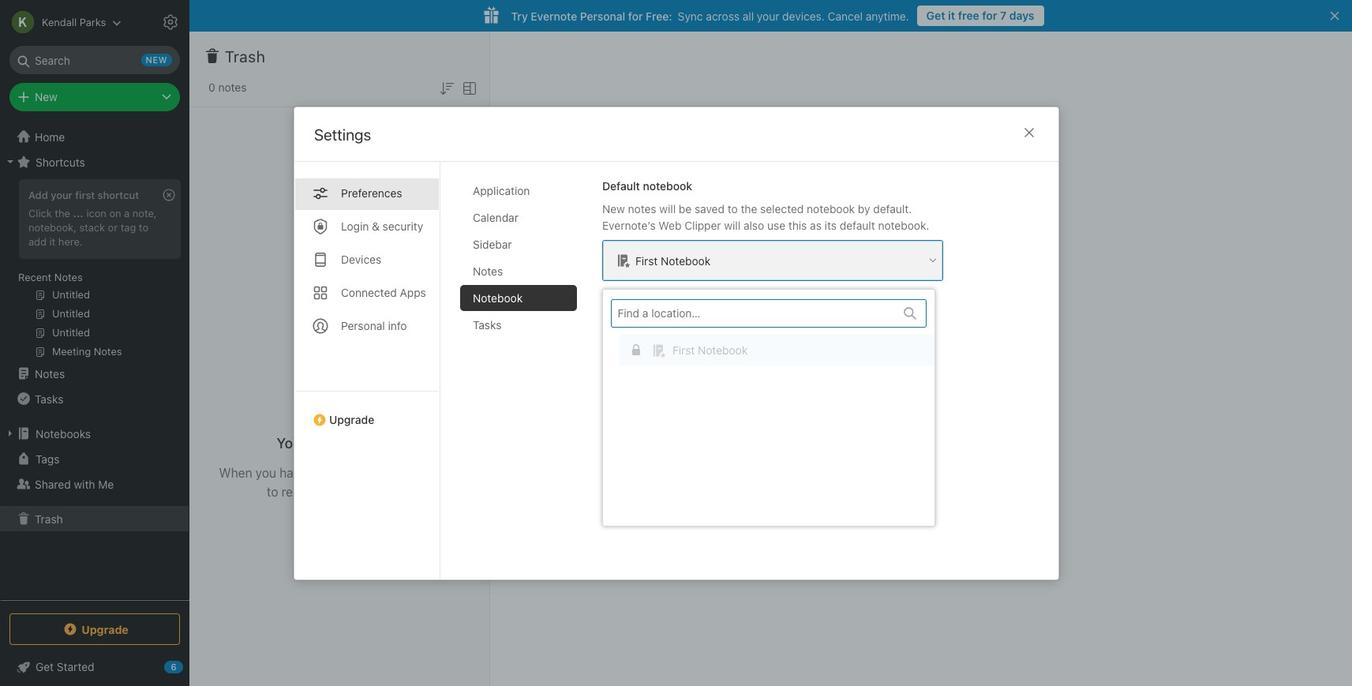 Task type: vqa. For each thing, say whether or not it's contained in the screenshot.
tasks
yes



Task type: locate. For each thing, give the bounding box(es) containing it.
0 vertical spatial tasks
[[472, 318, 501, 331]]

tasks up notebooks
[[35, 392, 63, 405]]

first notebook inside first notebook field
[[635, 253, 710, 267]]

notes up the tasks button in the bottom left of the page
[[35, 367, 65, 380]]

notebook inside tab
[[472, 291, 522, 304]]

all
[[743, 9, 754, 22]]

2 for from the left
[[628, 9, 643, 22]]

settings
[[314, 125, 371, 143]]

0 horizontal spatial will
[[659, 202, 675, 215]]

0 horizontal spatial upgrade button
[[9, 613, 180, 645]]

or inside when you have notes in the trash, click '...' to restore or delete them.
[[325, 485, 337, 499]]

0 vertical spatial notebook
[[660, 253, 710, 267]]

on
[[109, 207, 121, 219]]

apps
[[400, 285, 426, 299]]

notes down sidebar at the top of the page
[[472, 264, 503, 277]]

to inside when you have notes in the trash, click '...' to restore or delete them.
[[267, 485, 278, 499]]

tasks down notebook tab in the top of the page
[[472, 318, 501, 331]]

1 vertical spatial notebook
[[472, 291, 522, 304]]

0 vertical spatial first notebook
[[635, 253, 710, 267]]

tab list
[[294, 161, 440, 579], [460, 177, 589, 579]]

0 vertical spatial notes
[[218, 81, 247, 94]]

your
[[757, 9, 779, 22], [51, 189, 72, 201]]

Find a location… text field
[[611, 300, 894, 326]]

1 horizontal spatial your
[[757, 9, 779, 22]]

notes inside when you have notes in the trash, click '...' to restore or delete them.
[[310, 466, 342, 480]]

notebook down find a location… text field
[[697, 343, 747, 356]]

restore
[[282, 485, 322, 499]]

notebook inside field
[[660, 253, 710, 267]]

it down notebook,
[[49, 235, 55, 248]]

for left free:
[[628, 9, 643, 22]]

notebook.
[[878, 218, 929, 232]]

for inside button
[[982, 9, 997, 22]]

0 vertical spatial to
[[727, 202, 737, 215]]

preferences
[[341, 186, 402, 199]]

group
[[0, 174, 189, 367]]

for left 7
[[982, 9, 997, 22]]

to inside the 'new notes will be saved to the selected notebook by default. evernote's web clipper will also use this as its default notebook.'
[[727, 202, 737, 215]]

0 vertical spatial it
[[948, 9, 955, 22]]

1 horizontal spatial notes
[[310, 466, 342, 480]]

application tab
[[460, 177, 577, 203]]

0 horizontal spatial for
[[628, 9, 643, 22]]

1 vertical spatial upgrade
[[82, 622, 128, 636]]

notebook down 'notes' tab
[[472, 291, 522, 304]]

your up click the ...
[[51, 189, 72, 201]]

the left ... at the top left of page
[[55, 207, 70, 219]]

2 horizontal spatial notes
[[628, 202, 656, 215]]

tasks tab
[[460, 311, 577, 337]]

2 vertical spatial to
[[267, 485, 278, 499]]

1 vertical spatial notebook
[[806, 202, 855, 215]]

to right saved
[[727, 202, 737, 215]]

will left also
[[724, 218, 740, 232]]

0 horizontal spatial first
[[635, 253, 657, 267]]

1 horizontal spatial for
[[982, 9, 997, 22]]

get it free for 7 days
[[927, 9, 1035, 22]]

0 vertical spatial or
[[108, 221, 118, 234]]

None search field
[[21, 46, 169, 74]]

first notebook
[[635, 253, 710, 267], [672, 343, 747, 356]]

new inside popup button
[[35, 90, 57, 103]]

upgrade button
[[294, 390, 439, 432], [9, 613, 180, 645]]

for for 7
[[982, 9, 997, 22]]

to down the note,
[[139, 221, 148, 234]]

stack
[[79, 221, 105, 234]]

first notebook cell
[[619, 334, 942, 365]]

'...'
[[446, 466, 460, 480]]

0 vertical spatial your
[[757, 9, 779, 22]]

0 vertical spatial will
[[659, 202, 675, 215]]

days
[[1009, 9, 1035, 22]]

click
[[416, 466, 442, 480]]

notebooks
[[36, 427, 91, 440]]

settings image
[[161, 13, 180, 32]]

it right get
[[948, 9, 955, 22]]

upgrade
[[329, 412, 374, 426], [82, 622, 128, 636]]

0 horizontal spatial your
[[51, 189, 72, 201]]

1 vertical spatial it
[[49, 235, 55, 248]]

get it free for 7 days button
[[917, 6, 1044, 26]]

to inside icon on a note, notebook, stack or tag to add it here.
[[139, 221, 148, 234]]

the right in
[[358, 466, 377, 480]]

0 vertical spatial new
[[35, 90, 57, 103]]

trash,
[[380, 466, 413, 480]]

tasks inside tab
[[472, 318, 501, 331]]

1 vertical spatial to
[[139, 221, 148, 234]]

1 horizontal spatial upgrade button
[[294, 390, 439, 432]]

default.
[[873, 202, 912, 215]]

close image
[[1020, 123, 1038, 142]]

tree
[[0, 124, 189, 599]]

0 horizontal spatial to
[[139, 221, 148, 234]]

default
[[839, 218, 875, 232]]

notebook down web on the top of the page
[[660, 253, 710, 267]]

clipper
[[684, 218, 721, 232]]

&
[[371, 219, 379, 232]]

trash link
[[0, 506, 189, 531]]

2 horizontal spatial the
[[740, 202, 757, 215]]

0 horizontal spatial notebook
[[643, 179, 692, 192]]

try evernote personal for free: sync across all your devices. cancel anytime.
[[511, 9, 909, 22]]

1 horizontal spatial tasks
[[472, 318, 501, 331]]

1 vertical spatial or
[[325, 485, 337, 499]]

1 horizontal spatial or
[[325, 485, 337, 499]]

sync
[[678, 9, 703, 22]]

new
[[35, 90, 57, 103], [602, 202, 625, 215]]

0 vertical spatial personal
[[580, 9, 625, 22]]

icon on a note, notebook, stack or tag to add it here.
[[28, 207, 157, 248]]

click the ...
[[28, 207, 84, 219]]

for
[[982, 9, 997, 22], [628, 9, 643, 22]]

1 for from the left
[[982, 9, 997, 22]]

first
[[75, 189, 95, 201]]

new up evernote's
[[602, 202, 625, 215]]

0 horizontal spatial upgrade
[[82, 622, 128, 636]]

cancel
[[828, 9, 863, 22]]

notebook up be
[[643, 179, 692, 192]]

notes
[[218, 81, 247, 94], [628, 202, 656, 215], [310, 466, 342, 480]]

to
[[727, 202, 737, 215], [139, 221, 148, 234], [267, 485, 278, 499]]

1 horizontal spatial will
[[724, 218, 740, 232]]

tab list containing preferences
[[294, 161, 440, 579]]

calendar tab
[[460, 204, 577, 230]]

to down you
[[267, 485, 278, 499]]

0 vertical spatial notebook
[[643, 179, 692, 192]]

trash down shared
[[35, 512, 63, 525]]

0 horizontal spatial notes
[[218, 81, 247, 94]]

shortcut
[[98, 189, 139, 201]]

empty
[[361, 435, 402, 452]]

notes inside tab
[[472, 264, 503, 277]]

7
[[1000, 9, 1007, 22]]

0 vertical spatial upgrade
[[329, 412, 374, 426]]

first notebook down find a location… text field
[[672, 343, 747, 356]]

notebook up 'its'
[[806, 202, 855, 215]]

2 vertical spatial notes
[[310, 466, 342, 480]]

personal right evernote
[[580, 9, 625, 22]]

new for new notes will be saved to the selected notebook by default. evernote's web clipper will also use this as its default notebook.
[[602, 202, 625, 215]]

here.
[[58, 235, 83, 248]]

1 horizontal spatial upgrade
[[329, 412, 374, 426]]

the up also
[[740, 202, 757, 215]]

you
[[256, 466, 276, 480]]

0 horizontal spatial personal
[[341, 319, 385, 332]]

1 horizontal spatial new
[[602, 202, 625, 215]]

its
[[824, 218, 836, 232]]

notes inside the 'new notes will be saved to the selected notebook by default. evernote's web clipper will also use this as its default notebook.'
[[628, 202, 656, 215]]

first notebook inside first notebook cell
[[672, 343, 747, 356]]

new inside the 'new notes will be saved to the selected notebook by default. evernote's web clipper will also use this as its default notebook.'
[[602, 202, 625, 215]]

1 horizontal spatial first
[[672, 343, 695, 356]]

shortcuts
[[36, 155, 85, 169]]

0 horizontal spatial tasks
[[35, 392, 63, 405]]

info
[[388, 319, 407, 332]]

0 horizontal spatial tab list
[[294, 161, 440, 579]]

default
[[602, 179, 640, 192]]

or left delete
[[325, 485, 337, 499]]

1 vertical spatial new
[[602, 202, 625, 215]]

0 horizontal spatial the
[[55, 207, 70, 219]]

tasks
[[472, 318, 501, 331], [35, 392, 63, 405]]

1 vertical spatial personal
[[341, 319, 385, 332]]

0 horizontal spatial or
[[108, 221, 118, 234]]

0 horizontal spatial it
[[49, 235, 55, 248]]

2 vertical spatial notebook
[[697, 343, 747, 356]]

1 horizontal spatial tab list
[[460, 177, 589, 579]]

notes left in
[[310, 466, 342, 480]]

first down find a location… text field
[[672, 343, 695, 356]]

Default notebook field
[[602, 240, 943, 281]]

trash inside note list element
[[225, 47, 265, 66]]

with
[[74, 477, 95, 491]]

add
[[28, 189, 48, 201]]

1 horizontal spatial it
[[948, 9, 955, 22]]

0 horizontal spatial new
[[35, 90, 57, 103]]

1 vertical spatial first
[[672, 343, 695, 356]]

first
[[635, 253, 657, 267], [672, 343, 695, 356]]

or down the on
[[108, 221, 118, 234]]

notes for new
[[628, 202, 656, 215]]

try
[[511, 9, 528, 22]]

1 horizontal spatial personal
[[580, 9, 625, 22]]

will up web on the top of the page
[[659, 202, 675, 215]]

web
[[658, 218, 681, 232]]

sidebar
[[472, 237, 512, 251]]

1 horizontal spatial notebook
[[806, 202, 855, 215]]

1 horizontal spatial trash
[[225, 47, 265, 66]]

your right all
[[757, 9, 779, 22]]

trash up '0 notes'
[[225, 47, 265, 66]]

tasks button
[[0, 386, 189, 411]]

home
[[35, 130, 65, 143]]

trash
[[225, 47, 265, 66], [35, 512, 63, 525]]

upgrade for rightmost upgrade popup button
[[329, 412, 374, 426]]

icon
[[86, 207, 106, 219]]

1 horizontal spatial the
[[358, 466, 377, 480]]

personal down 'connected'
[[341, 319, 385, 332]]

the inside when you have notes in the trash, click '...' to restore or delete them.
[[358, 466, 377, 480]]

it
[[948, 9, 955, 22], [49, 235, 55, 248]]

first notebook down web on the top of the page
[[635, 253, 710, 267]]

trash
[[310, 435, 343, 452]]

default notebook
[[602, 179, 692, 192]]

0 horizontal spatial trash
[[35, 512, 63, 525]]

1 vertical spatial first notebook
[[672, 343, 747, 356]]

1 vertical spatial will
[[724, 218, 740, 232]]

devices
[[341, 252, 381, 266]]

new up home
[[35, 90, 57, 103]]

notes right recent
[[54, 271, 83, 283]]

trash inside trash link
[[35, 512, 63, 525]]

0 vertical spatial first
[[635, 253, 657, 267]]

1 vertical spatial trash
[[35, 512, 63, 525]]

notes right 0
[[218, 81, 247, 94]]

shared with me link
[[0, 471, 189, 497]]

the inside the 'new notes will be saved to the selected notebook by default. evernote's web clipper will also use this as its default notebook.'
[[740, 202, 757, 215]]

1 vertical spatial tasks
[[35, 392, 63, 405]]

will
[[659, 202, 675, 215], [724, 218, 740, 232]]

0
[[208, 81, 215, 94]]

get
[[927, 9, 945, 22]]

first down evernote's
[[635, 253, 657, 267]]

note list element
[[189, 32, 490, 686]]

1 vertical spatial notes
[[628, 202, 656, 215]]

new button
[[9, 83, 180, 111]]

tasks inside button
[[35, 392, 63, 405]]

notes
[[472, 264, 503, 277], [54, 271, 83, 283], [35, 367, 65, 380]]

personal
[[580, 9, 625, 22], [341, 319, 385, 332]]

0 vertical spatial trash
[[225, 47, 265, 66]]

notes up evernote's
[[628, 202, 656, 215]]

0 vertical spatial upgrade button
[[294, 390, 439, 432]]

or
[[108, 221, 118, 234], [325, 485, 337, 499]]

it inside "get it free for 7 days" button
[[948, 9, 955, 22]]

2 horizontal spatial to
[[727, 202, 737, 215]]

1 horizontal spatial to
[[267, 485, 278, 499]]



Task type: describe. For each thing, give the bounding box(es) containing it.
in
[[345, 466, 355, 480]]

use
[[767, 218, 785, 232]]

be
[[678, 202, 691, 215]]

Find a location field
[[611, 299, 942, 516]]

group containing add your first shortcut
[[0, 174, 189, 367]]

application
[[472, 184, 530, 197]]

notes tab
[[460, 258, 577, 284]]

1 vertical spatial your
[[51, 189, 72, 201]]

shortcuts button
[[0, 149, 189, 174]]

when you have notes in the trash, click '...' to restore or delete them.
[[219, 466, 460, 499]]

expand notebooks image
[[4, 427, 17, 440]]

first inside field
[[635, 253, 657, 267]]

Search text field
[[21, 46, 169, 74]]

login
[[341, 219, 369, 232]]

across
[[706, 9, 740, 22]]

notes for 0
[[218, 81, 247, 94]]

recent
[[18, 271, 52, 283]]

shared
[[35, 477, 71, 491]]

upgrade for the bottommost upgrade popup button
[[82, 622, 128, 636]]

evernote's
[[602, 218, 655, 232]]

personal info
[[341, 319, 407, 332]]

notebook inside cell
[[697, 343, 747, 356]]

tags
[[36, 452, 60, 465]]

notebook inside the 'new notes will be saved to the selected notebook by default. evernote's web clipper will also use this as its default notebook.'
[[806, 202, 855, 215]]

your
[[277, 435, 306, 452]]

selected
[[760, 202, 804, 215]]

when
[[219, 466, 252, 480]]

notes link
[[0, 361, 189, 386]]

0 notes
[[208, 81, 247, 94]]

your trash is empty
[[277, 435, 402, 452]]

anytime.
[[866, 9, 909, 22]]

new notes will be saved to the selected notebook by default. evernote's web clipper will also use this as its default notebook.
[[602, 202, 929, 232]]

security
[[382, 219, 423, 232]]

as
[[810, 218, 821, 232]]

calendar
[[472, 210, 518, 224]]

first inside cell
[[672, 343, 695, 356]]

tab list containing application
[[460, 177, 589, 579]]

also
[[743, 218, 764, 232]]

saved
[[694, 202, 724, 215]]

free
[[958, 9, 980, 22]]

or inside icon on a note, notebook, stack or tag to add it here.
[[108, 221, 118, 234]]

tag
[[121, 221, 136, 234]]

connected apps
[[341, 285, 426, 299]]

first notebook row
[[611, 334, 942, 365]]

1 vertical spatial upgrade button
[[9, 613, 180, 645]]

notebook,
[[28, 221, 77, 234]]

a
[[124, 207, 130, 219]]

delete
[[340, 485, 376, 499]]

new for new
[[35, 90, 57, 103]]

home link
[[0, 124, 189, 149]]

evernote
[[531, 9, 577, 22]]

...
[[73, 207, 84, 219]]

them.
[[379, 485, 412, 499]]

add
[[28, 235, 47, 248]]

note window - empty element
[[490, 32, 1352, 686]]

devices.
[[782, 9, 825, 22]]

sidebar tab
[[460, 231, 577, 257]]

recent notes
[[18, 271, 83, 283]]

login & security
[[341, 219, 423, 232]]

tags button
[[0, 446, 189, 471]]

click
[[28, 207, 52, 219]]

me
[[98, 477, 114, 491]]

have
[[280, 466, 307, 480]]

notebooks link
[[0, 421, 189, 446]]

by
[[858, 202, 870, 215]]

shared with me
[[35, 477, 114, 491]]

tree containing home
[[0, 124, 189, 599]]

notebook tab
[[460, 285, 577, 311]]

add your first shortcut
[[28, 189, 139, 201]]

this
[[788, 218, 807, 232]]

free:
[[646, 9, 672, 22]]

it inside icon on a note, notebook, stack or tag to add it here.
[[49, 235, 55, 248]]

for for free:
[[628, 9, 643, 22]]

note,
[[132, 207, 157, 219]]

first notebook button
[[603, 299, 942, 516]]



